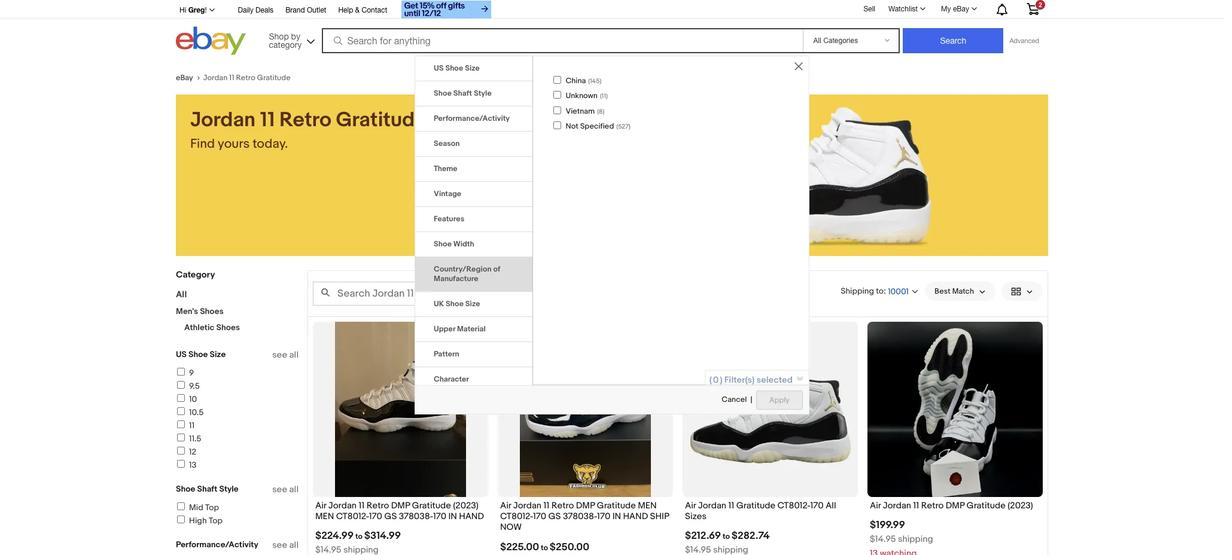Task type: describe. For each thing, give the bounding box(es) containing it.
vietnam ( 8 )
[[566, 106, 605, 116]]

all for size
[[289, 350, 299, 361]]

$250.00
[[550, 542, 590, 553]]

1 vertical spatial us
[[176, 350, 187, 360]]

retro for air jordan 11 retro dmp gratitude (2023) men ct8012-170 gs 378038-170 in hand
[[367, 500, 389, 512]]

11 inside jordan 11 retro gratitude find yours today.
[[260, 108, 275, 133]]

11.5
[[189, 434, 201, 444]]

sell
[[864, 5, 876, 13]]

character
[[434, 375, 469, 384]]

High Top checkbox
[[177, 516, 185, 524]]

find
[[190, 136, 215, 152]]

) for vietnam
[[603, 108, 605, 115]]

air jordan 11 retro dmp gratitude (2023)
[[870, 500, 1034, 512]]

378038- inside air jordan 11 retro dmp gratitude (2023) men ct8012-170 gs 378038-170 in hand
[[399, 511, 433, 523]]

(2023) for $199.99
[[1008, 500, 1034, 512]]

my
[[942, 5, 952, 13]]

13
[[189, 460, 197, 471]]

air for $224.99
[[315, 500, 327, 512]]

$212.69
[[685, 531, 721, 543]]

unknown
[[566, 91, 598, 101]]

11 inside air jordan 11 retro dmp gratitude men ct8012-170 gs 378038-170 in hand ship now
[[544, 500, 550, 512]]

$224.99
[[315, 531, 354, 543]]

( for china
[[589, 77, 590, 85]]

air inside air jordan 11 retro dmp gratitude men ct8012-170 gs 378038-170 in hand ship now
[[500, 500, 512, 512]]

outlet
[[307, 6, 326, 14]]

contact
[[362, 6, 387, 14]]

watchlist link
[[882, 2, 932, 16]]

account navigation
[[176, 0, 1049, 20]]

all inside air jordan 11 gratitude ct8012-170  all sizes
[[826, 500, 837, 512]]

mid
[[189, 503, 203, 513]]

gratitude inside jordan 11 retro gratitude find yours today.
[[336, 108, 427, 133]]

11 link
[[175, 421, 195, 431]]

dmp for $224.99
[[391, 500, 410, 512]]

jordan for air jordan 11 retro dmp gratitude (2023) men ct8012-170 gs 378038-170 in hand
[[329, 500, 357, 512]]

0 horizontal spatial performance/activity
[[176, 540, 258, 550]]

pattern
[[434, 349, 460, 359]]

in inside air jordan 11 retro dmp gratitude (2023) men ct8012-170 gs 378038-170 in hand
[[449, 511, 457, 523]]

jordan inside jordan 11 retro gratitude find yours today.
[[190, 108, 256, 133]]

Mid Top checkbox
[[177, 503, 185, 511]]

378038- inside air jordan 11 retro dmp gratitude men ct8012-170 gs 378038-170 in hand ship now
[[563, 511, 598, 523]]

( for unknown
[[600, 92, 602, 100]]

daily deals link
[[238, 4, 274, 17]]

see for size
[[272, 350, 287, 361]]

air jordan 11 gratitude ct8012-170  all sizes link
[[685, 500, 856, 526]]

1 horizontal spatial us shoe size
[[434, 63, 480, 73]]

unknown ( 11 )
[[566, 91, 608, 101]]

145
[[590, 77, 600, 85]]

uk
[[434, 299, 444, 309]]

gratitude inside air jordan 11 gratitude ct8012-170  all sizes
[[737, 500, 776, 512]]

hand inside air jordan 11 retro dmp gratitude men ct8012-170 gs 378038-170 in hand ship now
[[623, 511, 648, 523]]

9 link
[[175, 368, 194, 378]]

mid top link
[[175, 503, 219, 513]]

13 link
[[175, 460, 197, 471]]

0 vertical spatial shaft
[[454, 88, 472, 98]]

help & contact
[[338, 6, 387, 14]]

$282.74
[[732, 531, 770, 543]]

width
[[454, 239, 475, 249]]

men inside air jordan 11 retro dmp gratitude men ct8012-170 gs 378038-170 in hand ship now
[[638, 500, 657, 512]]

527
[[618, 123, 629, 130]]

air jordan 11 gratitude ct8012-170  all sizes image
[[683, 342, 858, 478]]

) for unknown
[[606, 92, 608, 100]]

of
[[494, 264, 500, 274]]

brand
[[286, 6, 305, 14]]

to for $224.99
[[356, 532, 363, 542]]

brand outlet link
[[286, 4, 326, 17]]

air for $199.99
[[870, 500, 881, 512]]

ebay inside account navigation
[[954, 5, 970, 13]]

9 checkbox
[[177, 368, 185, 376]]

9
[[189, 368, 194, 378]]

$224.99 to $314.99
[[315, 531, 401, 543]]

9.5
[[189, 381, 200, 392]]

ct8012- inside air jordan 11 gratitude ct8012-170  all sizes
[[778, 500, 811, 512]]

today.
[[253, 136, 288, 152]]

( inside not specified ( 527 )
[[617, 123, 618, 130]]

air jordan 11 retro dmp gratitude men ct8012-170 gs 378038-170 in hand ship now
[[500, 500, 669, 534]]

see all button for style
[[272, 484, 299, 496]]

3 see all button from the top
[[272, 540, 299, 551]]

brand outlet
[[286, 6, 326, 14]]

none submit inside banner
[[904, 28, 1004, 53]]

see all for style
[[272, 484, 299, 496]]

country/region
[[434, 264, 492, 274]]

air jordan 11 gratitude ct8012-170  all sizes
[[685, 500, 837, 523]]

style inside tab list
[[474, 88, 492, 98]]

9.5 checkbox
[[177, 381, 185, 389]]

$225.00 to $250.00
[[500, 542, 590, 553]]

3 see all from the top
[[272, 540, 299, 551]]

8
[[599, 108, 603, 115]]

top for mid top
[[205, 503, 219, 513]]

11 up "$199.99 $14.95 shipping"
[[914, 500, 920, 512]]

dmp for $199.99
[[946, 500, 965, 512]]

9.5 link
[[175, 381, 200, 392]]

high top
[[189, 516, 223, 526]]

air jordan 11 retro dmp gratitude (2023) men ct8012-170 gs 378038-170 in hand link
[[315, 500, 486, 526]]

shipping
[[899, 534, 934, 545]]

upper material
[[434, 324, 486, 334]]

to for $212.69
[[723, 532, 730, 542]]

jordan for air jordan 11 retro dmp gratitude men ct8012-170 gs 378038-170 in hand ship now
[[514, 500, 542, 512]]

10.5
[[189, 408, 204, 418]]

10
[[189, 394, 197, 405]]

0 vertical spatial size
[[465, 63, 480, 73]]

gratitude inside air jordan 11 retro dmp gratitude (2023) men ct8012-170 gs 378038-170 in hand
[[412, 500, 451, 512]]

manufacture
[[434, 274, 479, 284]]

11 right 11 option
[[189, 421, 195, 431]]

&
[[355, 6, 360, 14]]

11.5 link
[[175, 434, 201, 444]]

to for $225.00
[[541, 543, 548, 553]]

high
[[189, 516, 207, 526]]

upper
[[434, 324, 456, 334]]

jordan 11 retro gratitude
[[203, 73, 291, 83]]

china ( 145 )
[[566, 76, 602, 85]]

shoe up 9
[[189, 350, 208, 360]]

) inside not specified ( 527 )
[[629, 123, 631, 130]]

advanced
[[1010, 37, 1040, 44]]

your shopping cart contains 2 items image
[[1027, 3, 1040, 15]]

specified
[[580, 122, 614, 131]]

10.5 checkbox
[[177, 408, 185, 415]]

daily
[[238, 6, 254, 14]]

air jordan 11 retro dmp gratitude (2023) link
[[870, 500, 1041, 515]]

jordan for air jordan 11 gratitude ct8012-170  all sizes
[[699, 500, 727, 512]]

3 see from the top
[[272, 540, 287, 551]]



Task type: locate. For each thing, give the bounding box(es) containing it.
1 in from the left
[[449, 511, 457, 523]]

all inside all men's shoes athletic shoes
[[176, 289, 187, 301]]

0 vertical spatial shoes
[[200, 306, 224, 317]]

shoe right the uk
[[446, 299, 464, 309]]

$14.95
[[870, 534, 896, 545]]

see all for size
[[272, 350, 299, 361]]

ct8012- inside air jordan 11 retro dmp gratitude (2023) men ct8012-170 gs 378038-170 in hand
[[336, 511, 369, 523]]

2 vertical spatial see
[[272, 540, 287, 551]]

1 horizontal spatial (2023)
[[1008, 500, 1034, 512]]

shoes right athletic
[[216, 323, 240, 333]]

retro up $250.00
[[552, 500, 574, 512]]

all men's shoes athletic shoes
[[176, 289, 240, 333]]

deals
[[256, 6, 274, 14]]

0 horizontal spatial ebay
[[176, 73, 193, 83]]

11 up $225.00 to $250.00 on the left
[[544, 500, 550, 512]]

1 horizontal spatial shoe shaft style
[[434, 88, 492, 98]]

retro inside air jordan 11 retro dmp gratitude (2023) men ct8012-170 gs 378038-170 in hand
[[367, 500, 389, 512]]

performance/activity down the high top
[[176, 540, 258, 550]]

jordan
[[203, 73, 228, 83], [190, 108, 256, 133], [329, 500, 357, 512], [514, 500, 542, 512], [699, 500, 727, 512], [883, 500, 912, 512]]

all
[[176, 289, 187, 301], [826, 500, 837, 512]]

banner
[[176, 0, 1049, 58]]

1 horizontal spatial hand
[[623, 511, 648, 523]]

mid top
[[189, 503, 219, 513]]

) inside china ( 145 )
[[600, 77, 602, 85]]

gs inside air jordan 11 retro dmp gratitude (2023) men ct8012-170 gs 378038-170 in hand
[[385, 511, 397, 523]]

help
[[338, 6, 353, 14]]

cancel button
[[722, 390, 748, 410]]

to right $225.00
[[541, 543, 548, 553]]

daily deals
[[238, 6, 274, 14]]

jordan for air jordan 11 retro dmp gratitude (2023)
[[883, 500, 912, 512]]

air
[[315, 500, 327, 512], [500, 500, 512, 512], [685, 500, 696, 512], [870, 500, 881, 512]]

0 horizontal spatial men
[[315, 511, 334, 523]]

$314.99
[[364, 531, 401, 543]]

tab list
[[415, 56, 533, 556]]

0 vertical spatial us shoe size
[[434, 63, 480, 73]]

1 vertical spatial shoes
[[216, 323, 240, 333]]

air right 'ship'
[[685, 500, 696, 512]]

0 vertical spatial style
[[474, 88, 492, 98]]

11 up $212.69 to $282.74
[[729, 500, 735, 512]]

Apply submit
[[757, 391, 803, 410]]

2 vertical spatial see all
[[272, 540, 299, 551]]

hand left now
[[459, 511, 484, 523]]

shoes
[[200, 306, 224, 317], [216, 323, 240, 333]]

shaft up mid top
[[197, 484, 218, 494]]

air inside air jordan 11 gratitude ct8012-170  all sizes
[[685, 500, 696, 512]]

0 horizontal spatial us
[[176, 350, 187, 360]]

( up the 8
[[600, 92, 602, 100]]

yours
[[218, 136, 250, 152]]

0 horizontal spatial (2023)
[[453, 500, 479, 512]]

1 (2023) from the left
[[453, 500, 479, 512]]

2 in from the left
[[613, 511, 621, 523]]

men left sizes
[[638, 500, 657, 512]]

3 all from the top
[[289, 540, 299, 551]]

2 vertical spatial all
[[289, 540, 299, 551]]

0 horizontal spatial to
[[356, 532, 363, 542]]

ct8012-
[[778, 500, 811, 512], [336, 511, 369, 523], [500, 511, 533, 523]]

2 (2023) from the left
[[1008, 500, 1034, 512]]

( inside vietnam ( 8 )
[[598, 108, 599, 115]]

0 vertical spatial see all
[[272, 350, 299, 361]]

1 vertical spatial us shoe size
[[176, 350, 226, 360]]

men
[[638, 500, 657, 512], [315, 511, 334, 523]]

) inside vietnam ( 8 )
[[603, 108, 605, 115]]

1 horizontal spatial all
[[826, 500, 837, 512]]

dmp inside air jordan 11 retro dmp gratitude (2023) men ct8012-170 gs 378038-170 in hand
[[391, 500, 410, 512]]

help & contact link
[[338, 4, 387, 17]]

1 vertical spatial top
[[209, 516, 223, 526]]

shoe shaft style up mid top
[[176, 484, 239, 494]]

None submit
[[904, 28, 1004, 53]]

) for china
[[600, 77, 602, 85]]

0 horizontal spatial dmp
[[391, 500, 410, 512]]

us shoe size
[[434, 63, 480, 73], [176, 350, 226, 360]]

air for $212.69
[[685, 500, 696, 512]]

jordan 11 retro gratitude find yours today.
[[190, 108, 427, 152]]

size
[[465, 63, 480, 73], [466, 299, 480, 309], [210, 350, 226, 360]]

top for high top
[[209, 516, 223, 526]]

1 vertical spatial size
[[466, 299, 480, 309]]

( right specified
[[617, 123, 618, 130]]

shoe
[[446, 63, 464, 73], [434, 88, 452, 98], [434, 239, 452, 249], [446, 299, 464, 309], [189, 350, 208, 360], [176, 484, 195, 494]]

to inside $224.99 to $314.99
[[356, 532, 363, 542]]

1 horizontal spatial 378038-
[[563, 511, 598, 523]]

all for style
[[289, 484, 299, 496]]

men up $224.99
[[315, 511, 334, 523]]

1 horizontal spatial ebay
[[954, 5, 970, 13]]

theme
[[434, 164, 458, 173]]

air jordan 11 retro dmp gratitude (2023) men ct8012-170 gs 378038-170 in hand image
[[335, 322, 467, 497]]

2 horizontal spatial dmp
[[946, 500, 965, 512]]

in left now
[[449, 511, 457, 523]]

shoe left width
[[434, 239, 452, 249]]

378038- up $250.00
[[563, 511, 598, 523]]

1 horizontal spatial performance/activity
[[434, 114, 510, 123]]

( right 'china'
[[589, 77, 590, 85]]

jordan inside air jordan 11 retro dmp gratitude (2023) link
[[883, 500, 912, 512]]

0 horizontal spatial style
[[219, 484, 239, 494]]

1 vertical spatial all
[[289, 484, 299, 496]]

None checkbox
[[554, 106, 562, 114]]

1 all from the top
[[289, 350, 299, 361]]

0 horizontal spatial 378038-
[[399, 511, 433, 523]]

0 horizontal spatial hand
[[459, 511, 484, 523]]

0 vertical spatial see
[[272, 350, 287, 361]]

10.5 link
[[175, 408, 204, 418]]

2 vertical spatial see all button
[[272, 540, 299, 551]]

air jordan 11 retro dmp gratitude (2023) image
[[868, 322, 1043, 497]]

2 horizontal spatial ct8012-
[[778, 500, 811, 512]]

shoe up season
[[434, 88, 452, 98]]

1 horizontal spatial men
[[638, 500, 657, 512]]

features
[[434, 214, 465, 224]]

vietnam
[[566, 106, 595, 116]]

(2023) inside air jordan 11 retro dmp gratitude (2023) men ct8012-170 gs 378038-170 in hand
[[453, 500, 479, 512]]

gs inside air jordan 11 retro dmp gratitude men ct8012-170 gs 378038-170 in hand ship now
[[549, 511, 561, 523]]

None checkbox
[[554, 76, 562, 84], [554, 91, 562, 99], [554, 122, 562, 129], [554, 76, 562, 84], [554, 91, 562, 99], [554, 122, 562, 129]]

uk shoe size
[[434, 299, 480, 309]]

2 dmp from the left
[[576, 500, 595, 512]]

0 vertical spatial all
[[289, 350, 299, 361]]

air up $199.99
[[870, 500, 881, 512]]

to right $212.69
[[723, 532, 730, 542]]

0 horizontal spatial shoe shaft style
[[176, 484, 239, 494]]

tab list containing us shoe size
[[415, 56, 533, 556]]

see all button
[[272, 350, 299, 361], [272, 484, 299, 496], [272, 540, 299, 551]]

1 vertical spatial performance/activity
[[176, 540, 258, 550]]

ebay
[[954, 5, 970, 13], [176, 73, 193, 83]]

11 up the 8
[[602, 92, 606, 100]]

1 air from the left
[[315, 500, 327, 512]]

) inside unknown ( 11 )
[[606, 92, 608, 100]]

all link
[[176, 289, 187, 301]]

retro up "today."
[[280, 108, 332, 133]]

us down get an extra 15% off image
[[434, 63, 444, 73]]

1 see all button from the top
[[272, 350, 299, 361]]

category
[[176, 269, 215, 281]]

11 up "today."
[[260, 108, 275, 133]]

air up now
[[500, 500, 512, 512]]

gratitude inside air jordan 11 retro dmp gratitude men ct8012-170 gs 378038-170 in hand ship now
[[597, 500, 636, 512]]

not
[[566, 122, 579, 131]]

see
[[272, 350, 287, 361], [272, 484, 287, 496], [272, 540, 287, 551]]

( for vietnam
[[598, 108, 599, 115]]

hand left 'ship'
[[623, 511, 648, 523]]

1 horizontal spatial gs
[[549, 511, 561, 523]]

jordan inside air jordan 11 retro dmp gratitude men ct8012-170 gs 378038-170 in hand ship now
[[514, 500, 542, 512]]

0 vertical spatial shoe shaft style
[[434, 88, 492, 98]]

11.5 checkbox
[[177, 434, 185, 442]]

shoe shaft style up season
[[434, 88, 492, 98]]

1 see from the top
[[272, 350, 287, 361]]

0 horizontal spatial shaft
[[197, 484, 218, 494]]

2 vertical spatial size
[[210, 350, 226, 360]]

ct8012- inside air jordan 11 retro dmp gratitude men ct8012-170 gs 378038-170 in hand ship now
[[500, 511, 533, 523]]

1 horizontal spatial dmp
[[576, 500, 595, 512]]

1 see all from the top
[[272, 350, 299, 361]]

gs up $225.00 to $250.00 on the left
[[549, 511, 561, 523]]

( inside china ( 145 )
[[589, 77, 590, 85]]

in left 'ship'
[[613, 511, 621, 523]]

ebay link
[[176, 73, 203, 83]]

0 vertical spatial top
[[205, 503, 219, 513]]

(
[[589, 77, 590, 85], [600, 92, 602, 100], [598, 108, 599, 115], [617, 123, 618, 130]]

13 checkbox
[[177, 460, 185, 468]]

gratitude
[[257, 73, 291, 83], [336, 108, 427, 133], [412, 500, 451, 512], [597, 500, 636, 512], [737, 500, 776, 512], [967, 500, 1006, 512]]

) up not specified ( 527 )
[[603, 108, 605, 115]]

1 378038- from the left
[[399, 511, 433, 523]]

my ebay
[[942, 5, 970, 13]]

dmp
[[391, 500, 410, 512], [576, 500, 595, 512], [946, 500, 965, 512]]

air jordan 11 retro dmp gratitude men ct8012-170 gs 378038-170 in hand ship now image
[[520, 322, 652, 497]]

shaft
[[454, 88, 472, 98], [197, 484, 218, 494]]

air inside air jordan 11 retro dmp gratitude (2023) men ct8012-170 gs 378038-170 in hand
[[315, 500, 327, 512]]

vintage
[[434, 189, 462, 199]]

see all
[[272, 350, 299, 361], [272, 484, 299, 496], [272, 540, 299, 551]]

1 horizontal spatial shaft
[[454, 88, 472, 98]]

1 vertical spatial all
[[826, 500, 837, 512]]

0 horizontal spatial ct8012-
[[336, 511, 369, 523]]

11 up $224.99 to $314.99
[[359, 500, 365, 512]]

shoe width
[[434, 239, 475, 249]]

shoes up athletic
[[200, 306, 224, 317]]

banner containing sell
[[176, 0, 1049, 58]]

hand inside air jordan 11 retro dmp gratitude (2023) men ct8012-170 gs 378038-170 in hand
[[459, 511, 484, 523]]

378038- up the $314.99 at the left of the page
[[399, 511, 433, 523]]

12 checkbox
[[177, 447, 185, 455]]

gs up the $314.99 at the left of the page
[[385, 511, 397, 523]]

2 hand from the left
[[623, 511, 648, 523]]

1 dmp from the left
[[391, 500, 410, 512]]

) up unknown ( 11 )
[[600, 77, 602, 85]]

advanced link
[[1004, 29, 1046, 53]]

shoe down get an extra 15% off image
[[446, 63, 464, 73]]

) right unknown
[[606, 92, 608, 100]]

0 horizontal spatial gs
[[385, 511, 397, 523]]

11 inside unknown ( 11 )
[[602, 92, 606, 100]]

$199.99
[[870, 520, 906, 532]]

my ebay link
[[935, 2, 983, 16]]

( up not specified ( 527 )
[[598, 108, 599, 115]]

0 vertical spatial all
[[176, 289, 187, 301]]

10 link
[[175, 394, 197, 405]]

air jordan 11 retro dmp gratitude (2023) men ct8012-170 gs 378038-170 in hand
[[315, 500, 484, 523]]

us
[[434, 63, 444, 73], [176, 350, 187, 360]]

jordan inside air jordan 11 gratitude ct8012-170  all sizes
[[699, 500, 727, 512]]

see for style
[[272, 484, 287, 496]]

( inside unknown ( 11 )
[[600, 92, 602, 100]]

air jordan 11 retro dmp gratitude men ct8012-170 gs 378038-170 in hand ship now link
[[500, 500, 671, 537]]

not specified ( 527 )
[[566, 122, 631, 131]]

country/region of manufacture
[[434, 264, 500, 284]]

10 checkbox
[[177, 394, 185, 402]]

11 right ebay link at the left top
[[229, 73, 234, 83]]

to inside $225.00 to $250.00
[[541, 543, 548, 553]]

12 link
[[175, 447, 197, 457]]

men inside air jordan 11 retro dmp gratitude (2023) men ct8012-170 gs 378038-170 in hand
[[315, 511, 334, 523]]

2 horizontal spatial to
[[723, 532, 730, 542]]

ship
[[650, 511, 669, 523]]

2 see from the top
[[272, 484, 287, 496]]

performance/activity
[[434, 114, 510, 123], [176, 540, 258, 550]]

2 air from the left
[[500, 500, 512, 512]]

us up 9 checkbox
[[176, 350, 187, 360]]

(2023) for $224.99
[[453, 500, 479, 512]]

0 vertical spatial performance/activity
[[434, 114, 510, 123]]

now
[[500, 522, 522, 534]]

in inside air jordan 11 retro dmp gratitude men ct8012-170 gs 378038-170 in hand ship now
[[613, 511, 621, 523]]

season
[[434, 139, 460, 148]]

12
[[189, 447, 197, 457]]

see all button for size
[[272, 350, 299, 361]]

dmp inside air jordan 11 retro dmp gratitude (2023) link
[[946, 500, 965, 512]]

4 air from the left
[[870, 500, 881, 512]]

1 vertical spatial shaft
[[197, 484, 218, 494]]

retro up shipping
[[922, 500, 944, 512]]

1 vertical spatial ebay
[[176, 73, 193, 83]]

3 air from the left
[[685, 500, 696, 512]]

0 horizontal spatial us shoe size
[[176, 350, 226, 360]]

shoe shaft style
[[434, 88, 492, 98], [176, 484, 239, 494]]

1 vertical spatial shoe shaft style
[[176, 484, 239, 494]]

$199.99 $14.95 shipping
[[870, 520, 934, 545]]

athletic
[[184, 323, 215, 333]]

china
[[566, 76, 586, 85]]

) right specified
[[629, 123, 631, 130]]

3 dmp from the left
[[946, 500, 965, 512]]

material
[[457, 324, 486, 334]]

0 vertical spatial us
[[434, 63, 444, 73]]

2 see all button from the top
[[272, 484, 299, 496]]

retro for air jordan 11 retro dmp gratitude men ct8012-170 gs 378038-170 in hand ship now
[[552, 500, 574, 512]]

performance/activity up season
[[434, 114, 510, 123]]

cancel
[[722, 395, 747, 405]]

watchlist
[[889, 5, 918, 13]]

2 all from the top
[[289, 484, 299, 496]]

378038-
[[399, 511, 433, 523], [563, 511, 598, 523]]

us shoe size up 9
[[176, 350, 226, 360]]

(2023)
[[453, 500, 479, 512], [1008, 500, 1034, 512]]

1 horizontal spatial in
[[613, 511, 621, 523]]

retro up the $314.99 at the left of the page
[[367, 500, 389, 512]]

0 horizontal spatial in
[[449, 511, 457, 523]]

1 vertical spatial see all button
[[272, 484, 299, 496]]

1 horizontal spatial to
[[541, 543, 548, 553]]

1 hand from the left
[[459, 511, 484, 523]]

men's
[[176, 306, 198, 317]]

11 inside air jordan 11 gratitude ct8012-170  all sizes
[[729, 500, 735, 512]]

0 vertical spatial see all button
[[272, 350, 299, 361]]

shaft up season
[[454, 88, 472, 98]]

close image
[[795, 62, 803, 71]]

retro inside jordan 11 retro gratitude find yours today.
[[280, 108, 332, 133]]

1 vertical spatial see
[[272, 484, 287, 496]]

retro right ebay link at the left top
[[236, 73, 255, 83]]

1 gs from the left
[[385, 511, 397, 523]]

sell link
[[859, 5, 881, 13]]

170
[[811, 500, 824, 512], [369, 511, 383, 523], [433, 511, 447, 523], [533, 511, 547, 523], [598, 511, 611, 523]]

all
[[289, 350, 299, 361], [289, 484, 299, 496], [289, 540, 299, 551]]

retro for air jordan 11 retro dmp gratitude (2023)
[[922, 500, 944, 512]]

retro inside air jordan 11 retro dmp gratitude men ct8012-170 gs 378038-170 in hand ship now
[[552, 500, 574, 512]]

to left the $314.99 at the left of the page
[[356, 532, 363, 542]]

us shoe size down get an extra 15% off image
[[434, 63, 480, 73]]

in
[[449, 511, 457, 523], [613, 511, 621, 523]]

1 horizontal spatial style
[[474, 88, 492, 98]]

11 checkbox
[[177, 421, 185, 429]]

2 see all from the top
[[272, 484, 299, 496]]

0 horizontal spatial all
[[176, 289, 187, 301]]

top down mid top
[[209, 516, 223, 526]]

jordan inside air jordan 11 retro dmp gratitude (2023) men ct8012-170 gs 378038-170 in hand
[[329, 500, 357, 512]]

2 378038- from the left
[[563, 511, 598, 523]]

1 horizontal spatial ct8012-
[[500, 511, 533, 523]]

high top link
[[175, 516, 223, 526]]

air up $224.99
[[315, 500, 327, 512]]

1 vertical spatial style
[[219, 484, 239, 494]]

11 inside air jordan 11 retro dmp gratitude (2023) men ct8012-170 gs 378038-170 in hand
[[359, 500, 365, 512]]

shoe up mid top option
[[176, 484, 195, 494]]

to inside $212.69 to $282.74
[[723, 532, 730, 542]]

2 gs from the left
[[549, 511, 561, 523]]

1 vertical spatial see all
[[272, 484, 299, 496]]

dmp inside air jordan 11 retro dmp gratitude men ct8012-170 gs 378038-170 in hand ship now
[[576, 500, 595, 512]]

get an extra 15% off image
[[402, 1, 492, 19]]

$212.69 to $282.74
[[685, 531, 770, 543]]

170 inside air jordan 11 gratitude ct8012-170  all sizes
[[811, 500, 824, 512]]

0 vertical spatial ebay
[[954, 5, 970, 13]]

11
[[229, 73, 234, 83], [602, 92, 606, 100], [260, 108, 275, 133], [189, 421, 195, 431], [359, 500, 365, 512], [544, 500, 550, 512], [729, 500, 735, 512], [914, 500, 920, 512]]

top up the high top
[[205, 503, 219, 513]]

1 horizontal spatial us
[[434, 63, 444, 73]]



Task type: vqa. For each thing, say whether or not it's contained in the screenshot.
$225.00 to $250.00
yes



